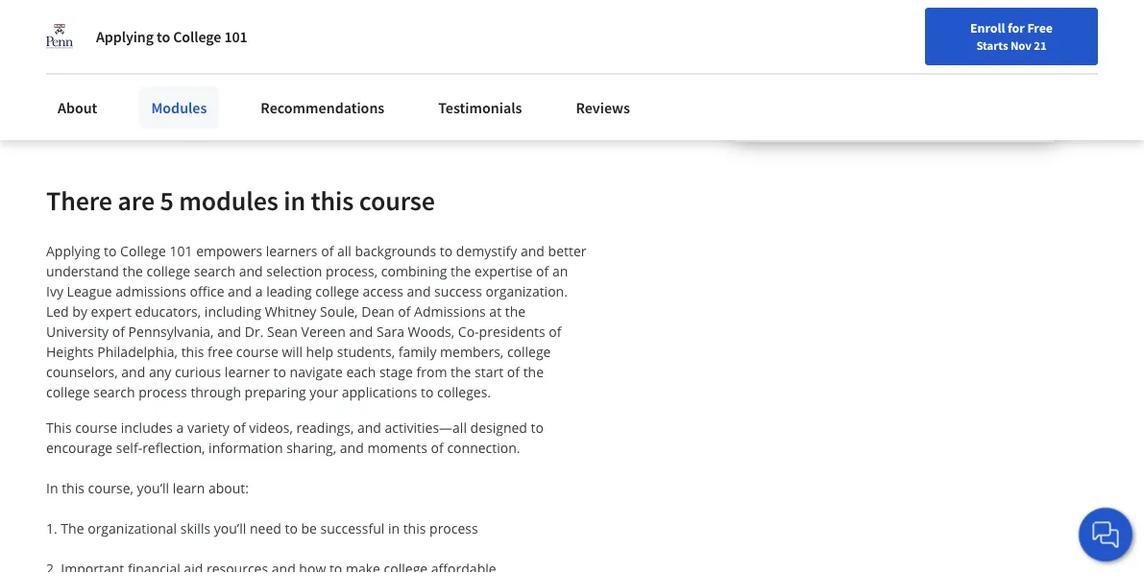Task type: locate. For each thing, give the bounding box(es) containing it.
101 for applying to college 101 empowers learners of all backgrounds to demystify and better understand the college search and selection process, combining the expertise of an ivy league admissions office and a leading college access and success organization. led by expert educators, including whitney soule, dean of admissions at the university of pennsylvania, and dr. sean vereen and sara woods, co-presidents of heights philadelphia, this free course will help students, family members, college counselors, and any curious learner to navigate each stage from the start of the college search process through preparing your applications to colleges.
[[170, 242, 193, 260]]

1 vertical spatial process
[[430, 519, 478, 538]]

your inside applying to college 101 empowers learners of all backgrounds to demystify and better understand the college search and selection process, combining the expertise of an ivy league admissions office and a leading college access and success organization. led by expert educators, including whitney soule, dean of admissions at the university of pennsylvania, and dr. sean vereen and sara woods, co-presidents of heights philadelphia, this free course will help students, family members, college counselors, and any curious learner to navigate each stage from the start of the college search process through preparing your applications to colleges.
[[310, 383, 338, 401]]

1 horizontal spatial in
[[284, 184, 306, 217]]

co-
[[458, 322, 479, 341]]

learn
[[173, 479, 205, 497]]

0 vertical spatial applying
[[96, 27, 154, 46]]

of up information
[[233, 418, 246, 437]]

shopping cart: 1 item image
[[765, 53, 802, 84]]

expertise
[[475, 262, 533, 280]]

1 vertical spatial in
[[284, 184, 306, 217]]

101 up the office at the left
[[170, 242, 193, 260]]

2 vertical spatial course
[[75, 418, 117, 437]]

this up it in the top of the page
[[107, 41, 131, 60]]

your right find
[[653, 61, 679, 78]]

1 horizontal spatial you'll
[[214, 519, 246, 538]]

at
[[489, 302, 502, 320]]

process down connection.
[[430, 519, 478, 538]]

None search field
[[243, 50, 406, 89]]

college
[[147, 262, 190, 280], [315, 282, 359, 300], [507, 343, 551, 361], [46, 383, 90, 401], [384, 560, 428, 574]]

it
[[119, 64, 128, 83]]

office
[[190, 282, 224, 300]]

0 vertical spatial 101
[[224, 27, 248, 46]]

2.
[[46, 560, 57, 574]]

college down counselors,
[[46, 383, 90, 401]]

new
[[681, 61, 706, 78]]

1 horizontal spatial a
[[255, 282, 263, 300]]

1 vertical spatial college
[[120, 242, 166, 260]]

of up the sara
[[398, 302, 411, 320]]

a left leading
[[255, 282, 263, 300]]

in right successful
[[388, 519, 400, 538]]

your down linkedin
[[278, 64, 307, 83]]

colleges.
[[437, 383, 491, 401]]

1 vertical spatial applying
[[46, 242, 100, 260]]

your down navigate
[[310, 383, 338, 401]]

and up including
[[228, 282, 252, 300]]

0 horizontal spatial a
[[176, 418, 184, 437]]

1 vertical spatial course
[[236, 343, 278, 361]]

1 vertical spatial a
[[176, 418, 184, 437]]

admissions
[[116, 282, 186, 300]]

search
[[194, 262, 235, 280], [93, 383, 135, 401]]

the
[[61, 519, 84, 538]]

applying up it in the top of the page
[[96, 27, 154, 46]]

and up students,
[[349, 322, 373, 341]]

1 vertical spatial you'll
[[214, 519, 246, 538]]

0 vertical spatial process
[[138, 383, 187, 401]]

college down presidents
[[507, 343, 551, 361]]

0 vertical spatial a
[[255, 282, 263, 300]]

in down linkedin
[[262, 64, 275, 83]]

course inside applying to college 101 empowers learners of all backgrounds to demystify and better understand the college search and selection process, combining the expertise of an ivy league admissions office and a leading college access and success organization. led by expert educators, including whitney soule, dean of admissions at the university of pennsylvania, and dr. sean vereen and sara woods, co-presidents of heights philadelphia, this free course will help students, family members, college counselors, and any curious learner to navigate each stage from the start of the college search process through preparing your applications to colleges.
[[236, 343, 278, 361]]

whitney
[[265, 302, 316, 320]]

process inside applying to college 101 empowers learners of all backgrounds to demystify and better understand the college search and selection process, combining the expertise of an ivy league admissions office and a leading college access and success organization. led by expert educators, including whitney soule, dean of admissions at the university of pennsylvania, and dr. sean vereen and sara woods, co-presidents of heights philadelphia, this free course will help students, family members, college counselors, and any curious learner to navigate each stage from the start of the college search process through preparing your applications to colleges.
[[138, 383, 187, 401]]

through
[[191, 383, 241, 401]]

resources
[[206, 560, 268, 574]]

2 vertical spatial in
[[388, 519, 400, 538]]

the up admissions
[[123, 262, 143, 280]]

0 horizontal spatial college
[[120, 242, 166, 260]]

designed
[[470, 418, 527, 437]]

help
[[306, 343, 334, 361]]

and right media
[[235, 64, 259, 83]]

college for applying to college 101 empowers learners of all backgrounds to demystify and better understand the college search and selection process, combining the expertise of an ivy league admissions office and a leading college access and success organization. led by expert educators, including whitney soule, dean of admissions at the university of pennsylvania, and dr. sean vereen and sara woods, co-presidents of heights philadelphia, this free course will help students, family members, college counselors, and any curious learner to navigate each stage from the start of the college search process through preparing your applications to colleges.
[[120, 242, 166, 260]]

101
[[224, 27, 248, 46], [170, 242, 193, 260]]

0 vertical spatial you'll
[[137, 479, 169, 497]]

leading
[[266, 282, 312, 300]]

process down any
[[138, 383, 187, 401]]

1.
[[46, 519, 57, 538]]

resume,
[[358, 41, 410, 60]]

the up colleges.
[[451, 363, 471, 381]]

recommendations
[[261, 98, 385, 117]]

the right 'at'
[[505, 302, 526, 320]]

to up media
[[202, 41, 216, 60]]

backgrounds
[[355, 242, 436, 260]]

applying up understand
[[46, 242, 100, 260]]

variety
[[187, 418, 229, 437]]

you'll right skills
[[214, 519, 246, 538]]

find
[[626, 61, 650, 78]]

0 horizontal spatial in
[[262, 64, 275, 83]]

to up combining
[[440, 242, 453, 260]]

modules
[[179, 184, 278, 217]]

college up admissions
[[147, 262, 190, 280]]

videos,
[[249, 418, 293, 437]]

2 horizontal spatial course
[[359, 184, 435, 217]]

1 vertical spatial 101
[[170, 242, 193, 260]]

0 vertical spatial course
[[359, 184, 435, 217]]

of right presidents
[[549, 322, 562, 341]]

college up admissions
[[120, 242, 166, 260]]

the up success
[[451, 262, 471, 280]]

moments
[[367, 439, 428, 457]]

process
[[138, 383, 187, 401], [430, 519, 478, 538]]

modules link
[[140, 86, 218, 129]]

1 vertical spatial search
[[93, 383, 135, 401]]

there
[[46, 184, 112, 217]]

0 vertical spatial in
[[262, 64, 275, 83]]

philadelphia,
[[97, 343, 178, 361]]

and down 'empowers'
[[239, 262, 263, 280]]

from
[[416, 363, 447, 381]]

pennsylvania,
[[128, 322, 214, 341]]

encourage
[[46, 439, 113, 457]]

empowers
[[196, 242, 262, 260]]

find your new career
[[626, 61, 746, 78]]

sean
[[267, 322, 298, 341]]

access
[[363, 282, 403, 300]]

to right the how
[[329, 560, 342, 574]]

course up encourage
[[75, 418, 117, 437]]

1 horizontal spatial course
[[236, 343, 278, 361]]

start
[[475, 363, 504, 381]]

this
[[107, 41, 131, 60], [311, 184, 354, 217], [181, 343, 204, 361], [62, 479, 84, 497], [403, 519, 426, 538]]

applying inside applying to college 101 empowers learners of all backgrounds to demystify and better understand the college search and selection process, combining the expertise of an ivy league admissions office and a leading college access and success organization. led by expert educators, including whitney soule, dean of admissions at the university of pennsylvania, and dr. sean vereen and sara woods, co-presidents of heights philadelphia, this free course will help students, family members, college counselors, and any curious learner to navigate each stage from the start of the college search process through preparing your applications to colleges.
[[46, 242, 100, 260]]

5
[[160, 184, 174, 217]]

1 horizontal spatial college
[[173, 27, 221, 46]]

course up backgrounds
[[359, 184, 435, 217]]

and down including
[[217, 322, 241, 341]]

search up the office at the left
[[194, 262, 235, 280]]

a inside this course includes a variety of videos, readings, and activities—all designed to encourage self-reflection, information sharing, and moments of connection. in this course, you'll learn about: 1. the organizational skills you'll need to be successful in this process 2. important financial aid resources and how to make college afford
[[176, 418, 184, 437]]

chat with us image
[[1090, 520, 1121, 551]]

this right in
[[62, 479, 84, 497]]

in inside add this credential to your linkedin profile, resume, or cv share it on social media and in your performance review
[[262, 64, 275, 83]]

0 horizontal spatial course
[[75, 418, 117, 437]]

preparing
[[245, 383, 306, 401]]

0 horizontal spatial process
[[138, 383, 187, 401]]

a up reflection,
[[176, 418, 184, 437]]

to inside add this credential to your linkedin profile, resume, or cv share it on social media and in your performance review
[[202, 41, 216, 60]]

college inside applying to college 101 empowers learners of all backgrounds to demystify and better understand the college search and selection process, combining the expertise of an ivy league admissions office and a leading college access and success organization. led by expert educators, including whitney soule, dean of admissions at the university of pennsylvania, and dr. sean vereen and sara woods, co-presidents of heights philadelphia, this free course will help students, family members, college counselors, and any curious learner to navigate each stage from the start of the college search process through preparing your applications to colleges.
[[120, 242, 166, 260]]

1 horizontal spatial process
[[430, 519, 478, 538]]

1 horizontal spatial 101
[[224, 27, 248, 46]]

credential
[[134, 41, 199, 60]]

this inside applying to college 101 empowers learners of all backgrounds to demystify and better understand the college search and selection process, combining the expertise of an ivy league admissions office and a leading college access and success organization. led by expert educators, including whitney soule, dean of admissions at the university of pennsylvania, and dr. sean vereen and sara woods, co-presidents of heights philadelphia, this free course will help students, family members, college counselors, and any curious learner to navigate each stage from the start of the college search process through preparing your applications to colleges.
[[181, 343, 204, 361]]

a inside applying to college 101 empowers learners of all backgrounds to demystify and better understand the college search and selection process, combining the expertise of an ivy league admissions office and a leading college access and success organization. led by expert educators, including whitney soule, dean of admissions at the university of pennsylvania, and dr. sean vereen and sara woods, co-presidents of heights philadelphia, this free course will help students, family members, college counselors, and any curious learner to navigate each stage from the start of the college search process through preparing your applications to colleges.
[[255, 282, 263, 300]]

of left all
[[321, 242, 334, 260]]

0 horizontal spatial 101
[[170, 242, 193, 260]]

counselors,
[[46, 363, 118, 381]]

vereen
[[301, 322, 346, 341]]

0 vertical spatial college
[[173, 27, 221, 46]]

this up curious at bottom
[[181, 343, 204, 361]]

profile,
[[310, 41, 355, 60]]

for individuals
[[31, 10, 128, 29]]

2 horizontal spatial in
[[388, 519, 400, 538]]

and left better
[[521, 242, 545, 260]]

in up 'learners'
[[284, 184, 306, 217]]

college up "soule,"
[[315, 282, 359, 300]]

learner
[[225, 363, 270, 381]]

coursera image
[[10, 54, 132, 85]]

organizational
[[88, 519, 177, 538]]

college up media
[[173, 27, 221, 46]]

1 horizontal spatial search
[[194, 262, 235, 280]]

about link
[[46, 86, 109, 129]]

course down dr.
[[236, 343, 278, 361]]

modules
[[151, 98, 207, 117]]

college for applying to college 101
[[173, 27, 221, 46]]

your
[[219, 41, 248, 60], [653, 61, 679, 78], [278, 64, 307, 83], [310, 383, 338, 401]]

101 up media
[[224, 27, 248, 46]]

applying to college 101
[[96, 27, 248, 46]]

applying to college 101 empowers learners of all backgrounds to demystify and better understand the college search and selection process, combining the expertise of an ivy league admissions office and a leading college access and success organization. led by expert educators, including whitney soule, dean of admissions at the university of pennsylvania, and dr. sean vereen and sara woods, co-presidents of heights philadelphia, this free course will help students, family members, college counselors, and any curious learner to navigate each stage from the start of the college search process through preparing your applications to colleges.
[[46, 242, 590, 401]]

financial
[[128, 560, 180, 574]]

you'll left learn
[[137, 479, 169, 497]]

dean
[[361, 302, 395, 320]]

this
[[46, 418, 72, 437]]

any
[[149, 363, 171, 381]]

a
[[255, 282, 263, 300], [176, 418, 184, 437]]

of down activities—all
[[431, 439, 444, 457]]

search down counselors,
[[93, 383, 135, 401]]

0 horizontal spatial you'll
[[137, 479, 169, 497]]

101 inside applying to college 101 empowers learners of all backgrounds to demystify and better understand the college search and selection process, combining the expertise of an ivy league admissions office and a leading college access and success organization. led by expert educators, including whitney soule, dean of admissions at the university of pennsylvania, and dr. sean vereen and sara woods, co-presidents of heights philadelphia, this free course will help students, family members, college counselors, and any curious learner to navigate each stage from the start of the college search process through preparing your applications to colleges.
[[170, 242, 193, 260]]

process,
[[326, 262, 378, 280]]

this course includes a variety of videos, readings, and activities—all designed to encourage self-reflection, information sharing, and moments of connection. in this course, you'll learn about: 1. the organizational skills you'll need to be successful in this process 2. important financial aid resources and how to make college afford
[[46, 418, 588, 574]]

sharing,
[[286, 439, 336, 457]]

to up understand
[[104, 242, 117, 260]]

you'll
[[137, 479, 169, 497], [214, 519, 246, 538]]

in
[[46, 479, 58, 497]]

review
[[396, 64, 438, 83]]

led
[[46, 302, 69, 320]]

college right "make"
[[384, 560, 428, 574]]

members,
[[440, 343, 504, 361]]



Task type: vqa. For each thing, say whether or not it's contained in the screenshot.
third Filled Star image from left
no



Task type: describe. For each thing, give the bounding box(es) containing it.
english
[[846, 60, 893, 79]]

readings,
[[296, 418, 354, 437]]

self-
[[116, 439, 142, 457]]

stage
[[379, 363, 413, 381]]

admissions
[[414, 302, 486, 320]]

testimonials
[[438, 98, 522, 117]]

show notifications image
[[955, 62, 978, 86]]

for
[[31, 10, 52, 29]]

enroll
[[970, 19, 1005, 37]]

all
[[337, 242, 352, 260]]

of left an on the top of the page
[[536, 262, 549, 280]]

demystify
[[456, 242, 517, 260]]

reflection,
[[142, 439, 205, 457]]

performance
[[310, 64, 393, 83]]

university
[[46, 322, 109, 341]]

about
[[58, 98, 97, 117]]

starts
[[976, 37, 1008, 53]]

reviews
[[576, 98, 630, 117]]

free
[[208, 343, 233, 361]]

educators,
[[135, 302, 201, 320]]

an
[[552, 262, 568, 280]]

share
[[79, 64, 116, 83]]

connection.
[[447, 439, 520, 457]]

0 horizontal spatial search
[[93, 383, 135, 401]]

includes
[[121, 418, 173, 437]]

will
[[282, 343, 303, 361]]

find your new career link
[[616, 58, 756, 82]]

applying for applying to college 101
[[96, 27, 154, 46]]

to right 'designed'
[[531, 418, 544, 437]]

skills
[[180, 519, 211, 538]]

english button
[[811, 38, 927, 101]]

on
[[131, 64, 148, 83]]

successful
[[320, 519, 385, 538]]

make
[[346, 560, 380, 574]]

are
[[118, 184, 155, 217]]

testimonials link
[[427, 86, 534, 129]]

individuals
[[55, 10, 128, 29]]

course,
[[88, 479, 133, 497]]

woods,
[[408, 322, 455, 341]]

to left be
[[285, 519, 298, 538]]

course inside this course includes a variety of videos, readings, and activities—all designed to encourage self-reflection, information sharing, and moments of connection. in this course, you'll learn about: 1. the organizational skills you'll need to be successful in this process 2. important financial aid resources and how to make college afford
[[75, 418, 117, 437]]

navigate
[[290, 363, 343, 381]]

to up preparing
[[273, 363, 286, 381]]

media
[[191, 64, 232, 83]]

career
[[709, 61, 746, 78]]

and down 'readings,'
[[340, 439, 364, 457]]

enroll for free starts nov 21
[[970, 19, 1053, 53]]

social
[[151, 64, 188, 83]]

soule,
[[320, 302, 358, 320]]

to down from
[[421, 383, 434, 401]]

important
[[61, 560, 124, 574]]

coursera career certificate image
[[735, 0, 1055, 141]]

to up social
[[157, 27, 170, 46]]

add this credential to your linkedin profile, resume, or cv share it on social media and in your performance review
[[79, 41, 447, 83]]

curious
[[175, 363, 221, 381]]

this up all
[[311, 184, 354, 217]]

activities—all
[[385, 418, 467, 437]]

university of pennsylvania image
[[46, 23, 73, 50]]

success
[[434, 282, 482, 300]]

ivy
[[46, 282, 63, 300]]

need
[[250, 519, 281, 538]]

add
[[79, 41, 104, 60]]

understand
[[46, 262, 119, 280]]

0 vertical spatial search
[[194, 262, 235, 280]]

and down combining
[[407, 282, 431, 300]]

nov
[[1011, 37, 1032, 53]]

better
[[548, 242, 587, 260]]

and down philadelphia, on the bottom left
[[121, 363, 145, 381]]

and left the how
[[272, 560, 296, 574]]

including
[[205, 302, 262, 320]]

organization.
[[486, 282, 568, 300]]

of right start
[[507, 363, 520, 381]]

and up moments
[[357, 418, 381, 437]]

there are 5 modules in this course
[[46, 184, 435, 217]]

combining
[[381, 262, 447, 280]]

101 for applying to college 101
[[224, 27, 248, 46]]

cv
[[430, 41, 447, 60]]

expert
[[91, 302, 132, 320]]

this inside add this credential to your linkedin profile, resume, or cv share it on social media and in your performance review
[[107, 41, 131, 60]]

in inside this course includes a variety of videos, readings, and activities—all designed to encourage self-reflection, information sharing, and moments of connection. in this course, you'll learn about: 1. the organizational skills you'll need to be successful in this process 2. important financial aid resources and how to make college afford
[[388, 519, 400, 538]]

of down expert
[[112, 322, 125, 341]]

aid
[[184, 560, 203, 574]]

how
[[299, 560, 326, 574]]

selection
[[266, 262, 322, 280]]

students,
[[337, 343, 395, 361]]

sara
[[377, 322, 404, 341]]

process inside this course includes a variety of videos, readings, and activities—all designed to encourage self-reflection, information sharing, and moments of connection. in this course, you'll learn about: 1. the organizational skills you'll need to be successful in this process 2. important financial aid resources and how to make college afford
[[430, 519, 478, 538]]

heights
[[46, 343, 94, 361]]

information
[[209, 439, 283, 457]]

your up media
[[219, 41, 248, 60]]

college inside this course includes a variety of videos, readings, and activities—all designed to encourage self-reflection, information sharing, and moments of connection. in this course, you'll learn about: 1. the organizational skills you'll need to be successful in this process 2. important financial aid resources and how to make college afford
[[384, 560, 428, 574]]

linkedin
[[251, 41, 306, 60]]

or
[[413, 41, 427, 60]]

about:
[[208, 479, 249, 497]]

for
[[1008, 19, 1025, 37]]

recommendations link
[[249, 86, 396, 129]]

and inside add this credential to your linkedin profile, resume, or cv share it on social media and in your performance review
[[235, 64, 259, 83]]

free
[[1027, 19, 1053, 37]]

this right successful
[[403, 519, 426, 538]]

applying for applying to college 101 empowers learners of all backgrounds to demystify and better understand the college search and selection process, combining the expertise of an ivy league admissions office and a leading college access and success organization. led by expert educators, including whitney soule, dean of admissions at the university of pennsylvania, and dr. sean vereen and sara woods, co-presidents of heights philadelphia, this free course will help students, family members, college counselors, and any curious learner to navigate each stage from the start of the college search process through preparing your applications to colleges.
[[46, 242, 100, 260]]

the right start
[[523, 363, 544, 381]]



